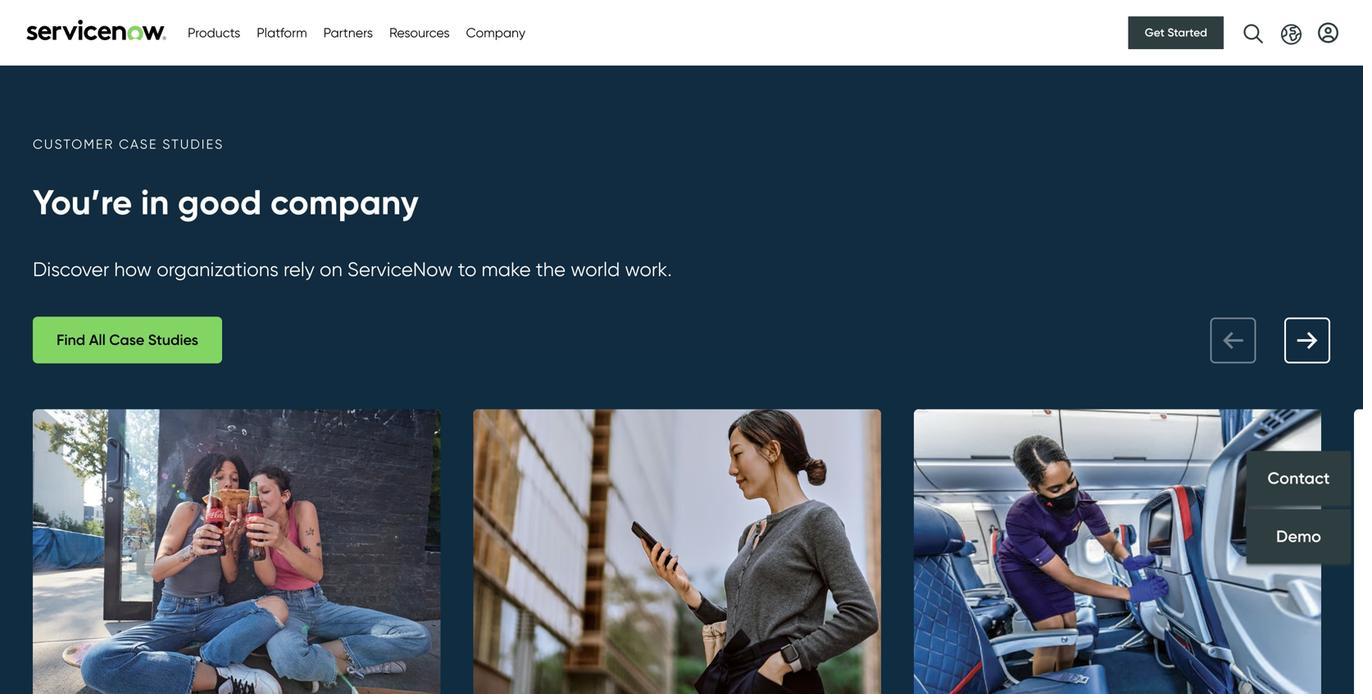 Task type: describe. For each thing, give the bounding box(es) containing it.
to
[[458, 258, 477, 281]]

company
[[270, 181, 419, 224]]

make
[[482, 258, 531, 281]]

case
[[119, 136, 158, 152]]

world
[[571, 258, 620, 281]]

go to servicenow account image
[[1319, 23, 1339, 43]]

good
[[178, 181, 262, 224]]

partners button
[[324, 23, 373, 43]]

customer
[[33, 136, 114, 152]]

rely
[[284, 258, 315, 281]]

slide 4 of 6 tab panel
[[1355, 410, 1364, 695]]

you're in good company
[[33, 181, 419, 224]]

get started
[[1145, 25, 1208, 40]]

slide 1 of 6 image
[[33, 410, 441, 695]]

slide 1 of 6 tab panel
[[33, 410, 441, 695]]

select your country image
[[1282, 24, 1302, 45]]

platform button
[[257, 23, 307, 43]]

platform
[[257, 25, 307, 41]]

the
[[536, 258, 566, 281]]

slide 3 of 6 image
[[914, 410, 1322, 695]]



Task type: locate. For each thing, give the bounding box(es) containing it.
work.
[[625, 258, 672, 281]]

servicenow
[[348, 258, 453, 281]]

customer case studies
[[33, 136, 224, 152]]

company button
[[466, 23, 526, 43]]

company
[[466, 25, 526, 41]]

how
[[114, 258, 152, 281]]

studies
[[163, 136, 224, 152]]

you're
[[33, 181, 132, 224]]

get started link
[[1129, 16, 1224, 49]]

slide 2 of 6 tab panel
[[474, 410, 881, 695]]

on
[[320, 258, 343, 281]]

started
[[1168, 25, 1208, 40]]

resources
[[390, 25, 450, 41]]

discover
[[33, 258, 109, 281]]

discover how organizations rely on servicenow to make the world work.
[[33, 258, 672, 281]]

servicenow image
[[25, 19, 168, 41]]

organizations
[[157, 258, 279, 281]]

partners
[[324, 25, 373, 41]]

products
[[188, 25, 240, 41]]

slide 2 of 6 image
[[474, 410, 881, 695]]

in
[[141, 181, 169, 224]]

get
[[1145, 25, 1165, 40]]

resources button
[[390, 23, 450, 43]]

products button
[[188, 23, 240, 43]]

slide 3 of 6 tab panel
[[914, 410, 1322, 695]]



Task type: vqa. For each thing, say whether or not it's contained in the screenshot.
'HR'
no



